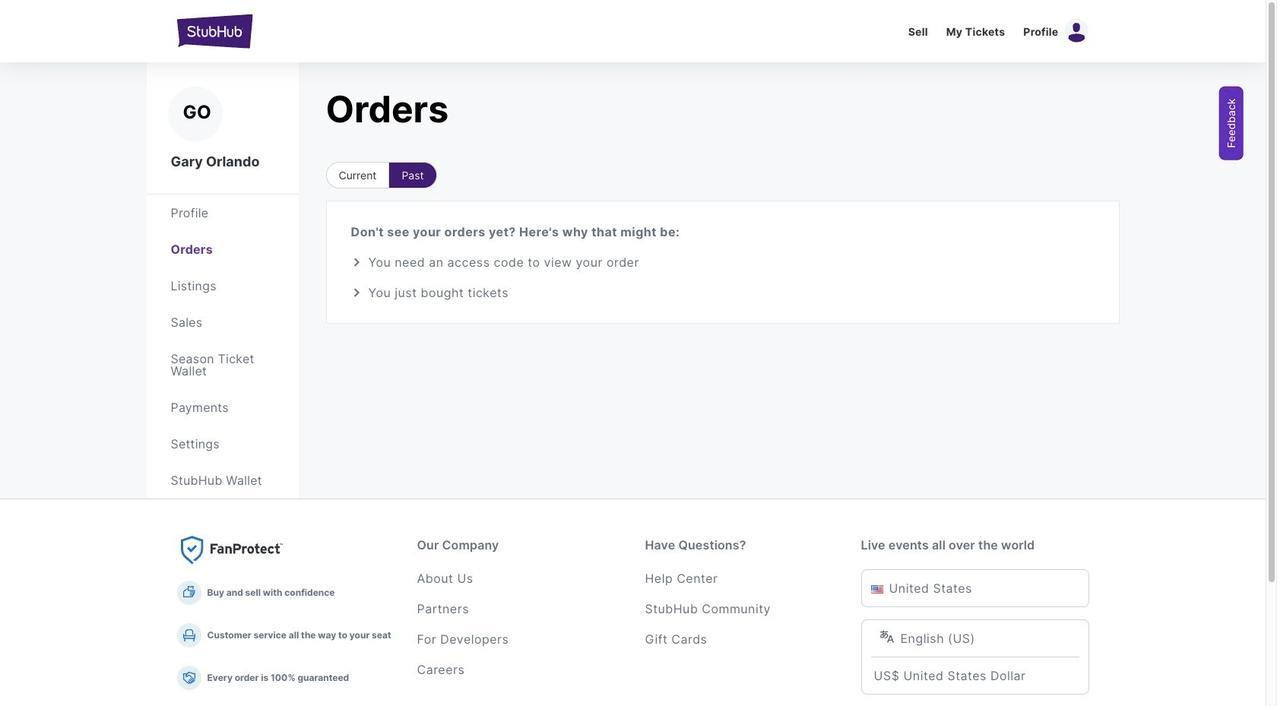 Task type: describe. For each thing, give the bounding box(es) containing it.
stubhub image
[[177, 12, 253, 50]]



Task type: vqa. For each thing, say whether or not it's contained in the screenshot.
'STUBHUB' Image
yes



